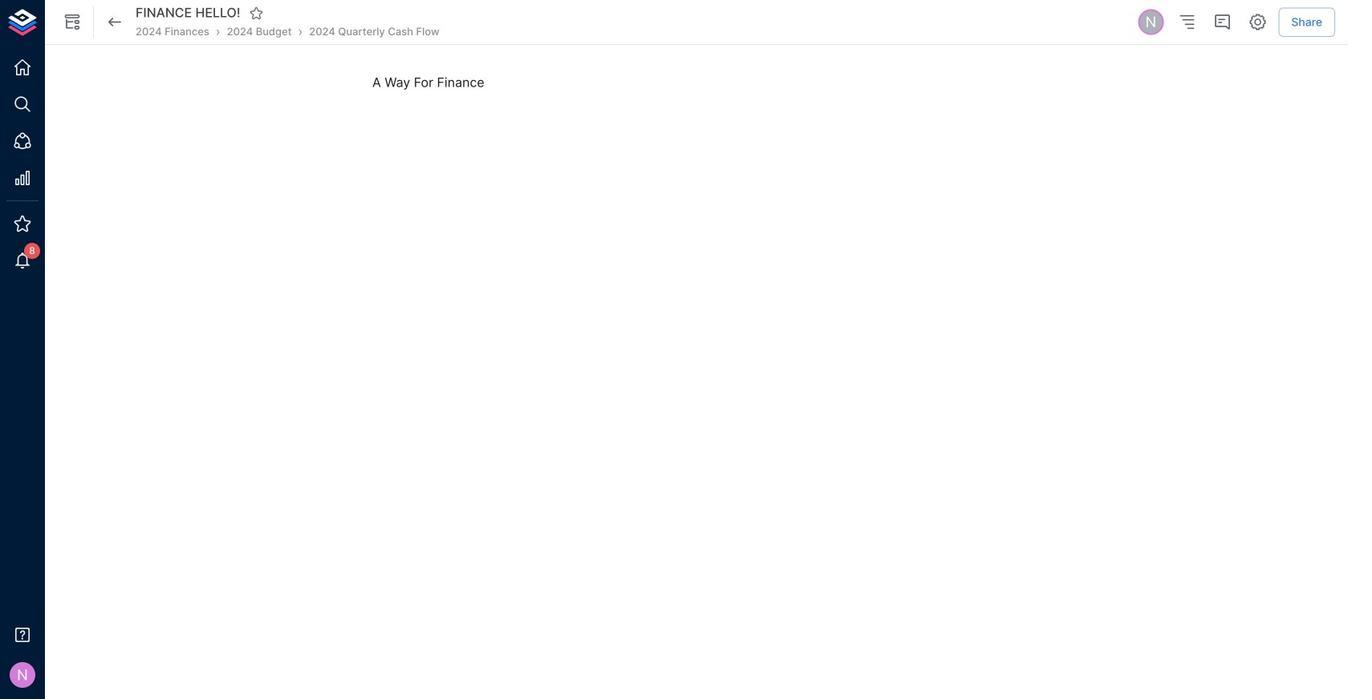 Task type: describe. For each thing, give the bounding box(es) containing it.
comments image
[[1213, 12, 1232, 32]]

favorite image
[[249, 6, 264, 20]]



Task type: locate. For each thing, give the bounding box(es) containing it.
go back image
[[105, 12, 124, 32]]

table of contents image
[[1178, 12, 1197, 32]]

settings image
[[1248, 12, 1267, 32]]

show wiki image
[[63, 12, 82, 32]]



Task type: vqa. For each thing, say whether or not it's contained in the screenshot.
the Show Wiki icon
yes



